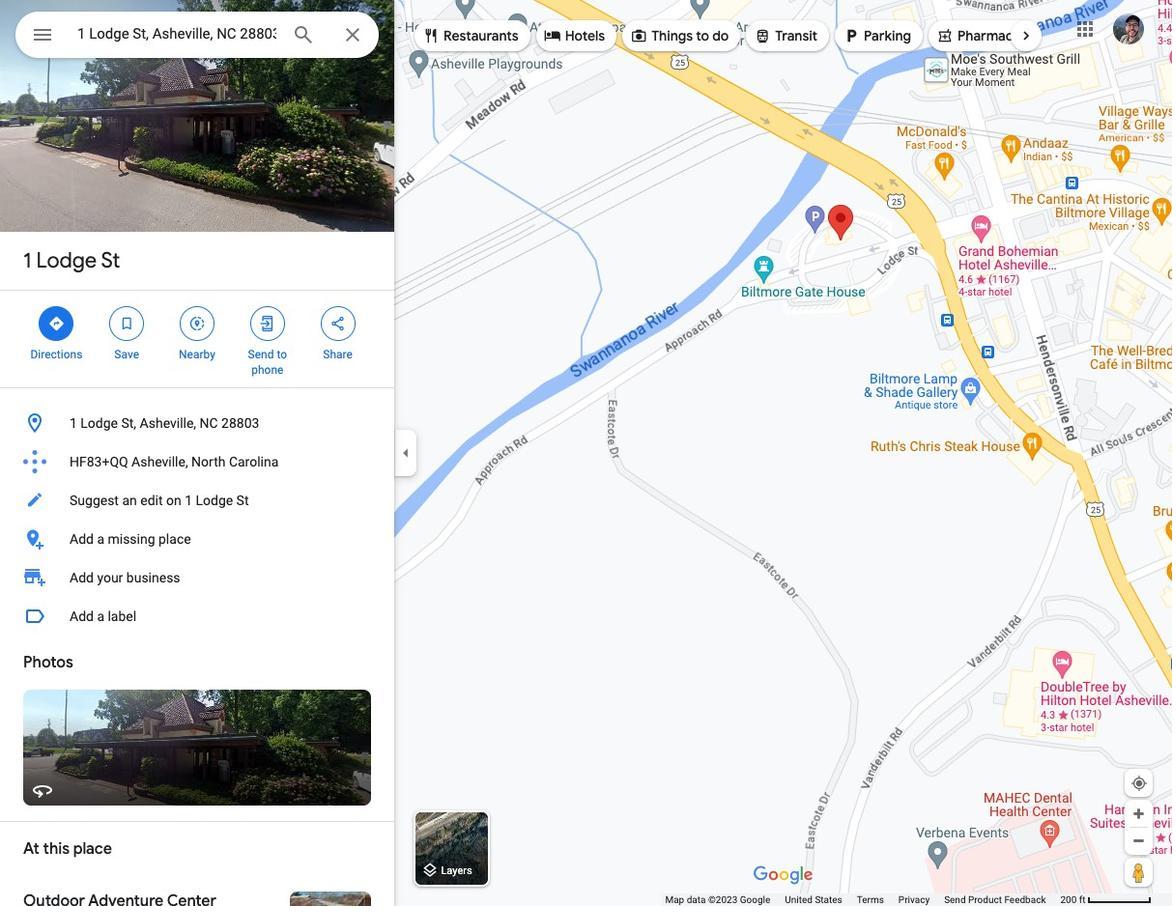 Task type: vqa. For each thing, say whether or not it's contained in the screenshot.


Task type: locate. For each thing, give the bounding box(es) containing it.
place inside add a missing place button
[[159, 532, 191, 547]]

send
[[248, 348, 274, 362], [945, 895, 966, 906]]

send for send product feedback
[[945, 895, 966, 906]]


[[189, 313, 206, 335]]


[[48, 313, 65, 335]]

lodge down north
[[196, 493, 233, 509]]

2 add from the top
[[70, 570, 94, 586]]

1 vertical spatial asheville,
[[132, 454, 188, 470]]

200
[[1061, 895, 1077, 906]]

carolina
[[229, 454, 279, 470]]

1 vertical spatial to
[[277, 348, 287, 362]]

footer containing map data ©2023 google
[[666, 894, 1061, 907]]

1 vertical spatial place
[[73, 840, 112, 860]]

1 vertical spatial lodge
[[81, 416, 118, 431]]

add left your
[[70, 570, 94, 586]]

add down suggest
[[70, 532, 94, 547]]

missing
[[108, 532, 155, 547]]


[[329, 313, 347, 335]]

terms
[[857, 895, 885, 906]]

1 horizontal spatial to
[[696, 27, 710, 44]]

2 a from the top
[[97, 609, 104, 625]]

to up phone
[[277, 348, 287, 362]]

0 vertical spatial lodge
[[36, 248, 97, 275]]

place right this
[[73, 840, 112, 860]]

1 horizontal spatial place
[[159, 532, 191, 547]]

0 horizontal spatial place
[[73, 840, 112, 860]]

add a label
[[70, 609, 136, 625]]

add for add your business
[[70, 570, 94, 586]]

asheville, up suggest an edit on 1 lodge st
[[132, 454, 188, 470]]

suggest
[[70, 493, 119, 509]]

add a missing place
[[70, 532, 191, 547]]

lodge up 
[[36, 248, 97, 275]]

0 vertical spatial place
[[159, 532, 191, 547]]

a
[[97, 532, 104, 547], [97, 609, 104, 625]]

0 horizontal spatial send
[[248, 348, 274, 362]]

feedback
[[1005, 895, 1047, 906]]

to left do
[[696, 27, 710, 44]]

0 horizontal spatial to
[[277, 348, 287, 362]]

a for label
[[97, 609, 104, 625]]

place
[[159, 532, 191, 547], [73, 840, 112, 860]]

 restaurants
[[423, 25, 519, 46]]


[[937, 25, 954, 46]]

lodge
[[36, 248, 97, 275], [81, 416, 118, 431], [196, 493, 233, 509]]

1 for 1 lodge st, asheville, nc 28803
[[70, 416, 77, 431]]

st down carolina
[[237, 493, 249, 509]]

 pharmacies
[[937, 25, 1032, 46]]

1 horizontal spatial st
[[237, 493, 249, 509]]

an
[[122, 493, 137, 509]]

add inside add a label button
[[70, 609, 94, 625]]

add
[[70, 532, 94, 547], [70, 570, 94, 586], [70, 609, 94, 625]]

0 vertical spatial 1
[[23, 248, 31, 275]]

terms button
[[857, 894, 885, 907]]

1 horizontal spatial 1
[[70, 416, 77, 431]]

add for add a missing place
[[70, 532, 94, 547]]

asheville, up 'hf83+qq asheville, north carolina'
[[140, 416, 196, 431]]

 search field
[[15, 12, 379, 62]]

 transit
[[754, 25, 818, 46]]

add inside add your business link
[[70, 570, 94, 586]]

st up 
[[101, 248, 120, 275]]

send inside button
[[945, 895, 966, 906]]

1 vertical spatial 1
[[70, 416, 77, 431]]

0 vertical spatial to
[[696, 27, 710, 44]]

asheville,
[[140, 416, 196, 431], [132, 454, 188, 470]]

add inside add a missing place button
[[70, 532, 94, 547]]

product
[[969, 895, 1003, 906]]

send to phone
[[248, 348, 287, 377]]

1 vertical spatial a
[[97, 609, 104, 625]]

add a label button
[[0, 598, 395, 636]]

share
[[323, 348, 353, 362]]

1 vertical spatial send
[[945, 895, 966, 906]]

 parking
[[843, 25, 912, 46]]

photos
[[23, 654, 73, 673]]

do
[[713, 27, 729, 44]]

2 vertical spatial add
[[70, 609, 94, 625]]

1 inside 1 lodge st, asheville, nc 28803 button
[[70, 416, 77, 431]]

1
[[23, 248, 31, 275], [70, 416, 77, 431], [185, 493, 192, 509]]

send up phone
[[248, 348, 274, 362]]


[[423, 25, 440, 46]]

label
[[108, 609, 136, 625]]

send left product
[[945, 895, 966, 906]]

st
[[101, 248, 120, 275], [237, 493, 249, 509]]

save
[[114, 348, 139, 362]]

hf83+qq asheville, north carolina
[[70, 454, 279, 470]]

your
[[97, 570, 123, 586]]


[[544, 25, 561, 46]]

1 a from the top
[[97, 532, 104, 547]]

layers
[[442, 866, 473, 878]]

a left 'missing'
[[97, 532, 104, 547]]

lodge inside 1 lodge st, asheville, nc 28803 button
[[81, 416, 118, 431]]

0 vertical spatial send
[[248, 348, 274, 362]]

send inside send to phone
[[248, 348, 274, 362]]

data
[[687, 895, 706, 906]]

zoom in image
[[1132, 807, 1147, 822]]

lodge left st,
[[81, 416, 118, 431]]

add your business link
[[0, 559, 395, 598]]

footer
[[666, 894, 1061, 907]]

lodge for st,
[[81, 416, 118, 431]]

0 horizontal spatial st
[[101, 248, 120, 275]]

1 lodge st main content
[[0, 0, 395, 907]]

add left label
[[70, 609, 94, 625]]

 hotels
[[544, 25, 605, 46]]

add your business
[[70, 570, 180, 586]]

1 add from the top
[[70, 532, 94, 547]]

show street view coverage image
[[1125, 859, 1154, 888]]

2 vertical spatial 1
[[185, 493, 192, 509]]

0 vertical spatial a
[[97, 532, 104, 547]]

place down on
[[159, 532, 191, 547]]

 button
[[15, 12, 70, 62]]

1 vertical spatial add
[[70, 570, 94, 586]]

2 vertical spatial lodge
[[196, 493, 233, 509]]

zoom out image
[[1132, 834, 1147, 849]]

to
[[696, 27, 710, 44], [277, 348, 287, 362]]


[[259, 313, 276, 335]]

28803
[[222, 416, 260, 431]]

0 vertical spatial add
[[70, 532, 94, 547]]

0 horizontal spatial 1
[[23, 248, 31, 275]]

1 horizontal spatial send
[[945, 895, 966, 906]]

1 vertical spatial st
[[237, 493, 249, 509]]

None field
[[77, 22, 277, 45]]

edit
[[140, 493, 163, 509]]

©2023
[[709, 895, 738, 906]]

a left label
[[97, 609, 104, 625]]

3 add from the top
[[70, 609, 94, 625]]

2 horizontal spatial 1
[[185, 493, 192, 509]]



Task type: describe. For each thing, give the bounding box(es) containing it.
st,
[[121, 416, 136, 431]]

to inside  things to do
[[696, 27, 710, 44]]


[[754, 25, 772, 46]]

united
[[785, 895, 813, 906]]

200 ft button
[[1061, 895, 1153, 906]]

suggest an edit on 1 lodge st
[[70, 493, 249, 509]]

0 vertical spatial asheville,
[[140, 416, 196, 431]]

things
[[652, 27, 693, 44]]

map
[[666, 895, 685, 906]]

nearby
[[179, 348, 216, 362]]

at this place
[[23, 840, 112, 860]]


[[631, 25, 648, 46]]

available search options for this area region
[[400, 13, 1124, 59]]

none field inside 1 lodge st, asheville, nc 28803 field
[[77, 22, 277, 45]]

privacy button
[[899, 894, 930, 907]]

send for send to phone
[[248, 348, 274, 362]]


[[118, 313, 136, 335]]

suggest an edit on 1 lodge st button
[[0, 482, 395, 520]]

privacy
[[899, 895, 930, 906]]

0 vertical spatial st
[[101, 248, 120, 275]]

show your location image
[[1131, 775, 1149, 793]]

add a missing place button
[[0, 520, 395, 559]]

ft
[[1080, 895, 1086, 906]]


[[31, 21, 54, 48]]

1 lodge st, asheville, nc 28803
[[70, 416, 260, 431]]

at
[[23, 840, 40, 860]]

hf83+qq asheville, north carolina button
[[0, 443, 395, 482]]

send product feedback button
[[945, 894, 1047, 907]]

phone
[[252, 364, 284, 377]]

united states
[[785, 895, 843, 906]]

next page image
[[1018, 27, 1036, 44]]

parking
[[865, 27, 912, 44]]

north
[[192, 454, 226, 470]]


[[843, 25, 861, 46]]

send product feedback
[[945, 895, 1047, 906]]

google
[[740, 895, 771, 906]]

actions for 1 lodge st region
[[0, 291, 395, 388]]

200 ft
[[1061, 895, 1086, 906]]

add for add a label
[[70, 609, 94, 625]]

a for missing
[[97, 532, 104, 547]]

on
[[166, 493, 181, 509]]

lodge for st
[[36, 248, 97, 275]]

hotels
[[565, 27, 605, 44]]

pharmacies
[[958, 27, 1032, 44]]

footer inside google maps element
[[666, 894, 1061, 907]]

states
[[815, 895, 843, 906]]

business
[[126, 570, 180, 586]]

map data ©2023 google
[[666, 895, 771, 906]]

collapse side panel image
[[395, 443, 417, 464]]

united states button
[[785, 894, 843, 907]]

transit
[[776, 27, 818, 44]]

1 lodge st
[[23, 248, 120, 275]]

lodge inside suggest an edit on 1 lodge st 'button'
[[196, 493, 233, 509]]

this
[[43, 840, 70, 860]]

to inside send to phone
[[277, 348, 287, 362]]

nc
[[200, 416, 218, 431]]

directions
[[30, 348, 83, 362]]

1 Lodge St, Asheville, NC 28803 field
[[15, 12, 379, 58]]

 things to do
[[631, 25, 729, 46]]

hf83+qq
[[70, 454, 128, 470]]

restaurants
[[444, 27, 519, 44]]

1 for 1 lodge st
[[23, 248, 31, 275]]

1 inside suggest an edit on 1 lodge st 'button'
[[185, 493, 192, 509]]

google maps element
[[0, 0, 1173, 907]]

1 lodge st, asheville, nc 28803 button
[[0, 404, 395, 443]]

google account: cj baylor  
(christian.baylor@adept.ai) image
[[1114, 13, 1145, 44]]

st inside suggest an edit on 1 lodge st 'button'
[[237, 493, 249, 509]]



